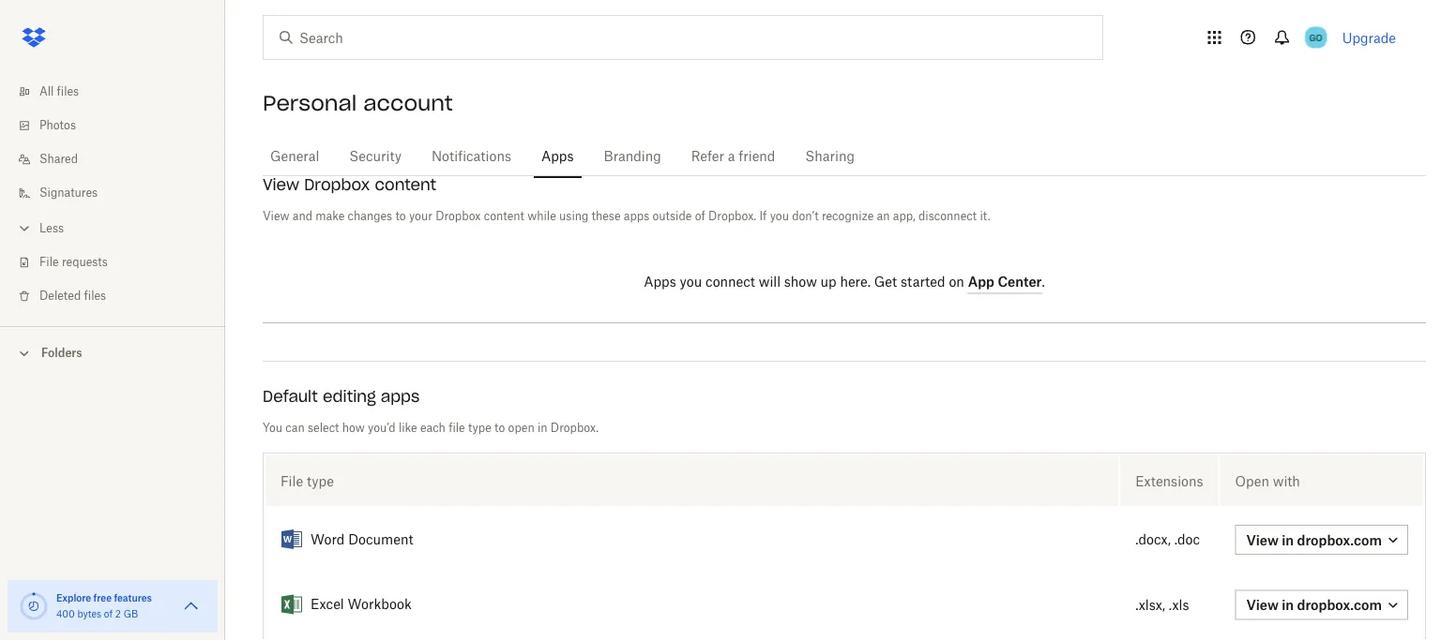 Task type: locate. For each thing, give the bounding box(es) containing it.
type
[[468, 424, 492, 435], [307, 474, 334, 490]]

default editing apps
[[263, 388, 420, 407]]

view in dropbox.com
[[1247, 533, 1382, 549], [1247, 598, 1382, 614]]

0 horizontal spatial dropbox
[[304, 175, 370, 195]]

1 vertical spatial view in dropbox.com button
[[1236, 591, 1409, 621]]

2 view in dropbox.com from the top
[[1247, 598, 1382, 614]]

1 vertical spatial apps
[[381, 388, 420, 407]]

like
[[399, 424, 417, 435]]

file
[[449, 424, 465, 435]]

files
[[57, 86, 79, 98], [84, 291, 106, 302]]

2 vertical spatial in
[[1282, 598, 1294, 614]]

friend
[[739, 150, 775, 163]]

1 vertical spatial dropbox
[[436, 212, 481, 223]]

you inside the "apps you connect will show up here. get started on app center ."
[[680, 276, 702, 290]]

view in dropbox.com button for .xlsx, .xls
[[1236, 591, 1409, 621]]

view left and
[[263, 212, 290, 223]]

0 vertical spatial of
[[695, 212, 705, 223]]

will
[[759, 276, 781, 290]]

dropbox
[[304, 175, 370, 195], [436, 212, 481, 223]]

excel workbook
[[311, 599, 412, 613]]

2 dropbox.com from the top
[[1297, 598, 1382, 614]]

signatures
[[39, 188, 98, 199]]

up
[[821, 276, 837, 290]]

0 vertical spatial apps
[[624, 212, 650, 223]]

file requests link
[[15, 246, 225, 280]]

you right if
[[770, 212, 789, 223]]

2 template stateless image from the top
[[281, 595, 303, 617]]

bytes
[[77, 611, 101, 620]]

0 horizontal spatial dropbox.
[[551, 424, 599, 435]]

apps right these at the left of page
[[624, 212, 650, 223]]

view dropbox content
[[263, 175, 436, 195]]

.docx,
[[1136, 535, 1171, 548]]

to left your
[[395, 212, 406, 223]]

1 horizontal spatial files
[[84, 291, 106, 302]]

type down select
[[307, 474, 334, 490]]

you left connect
[[680, 276, 702, 290]]

0 horizontal spatial you
[[680, 276, 702, 290]]

apps up the while
[[541, 150, 574, 163]]

1 vertical spatial dropbox.com
[[1297, 598, 1382, 614]]

1 vertical spatial files
[[84, 291, 106, 302]]

1 horizontal spatial apps
[[644, 276, 676, 290]]

view right .xls
[[1247, 598, 1279, 614]]

folders button
[[0, 339, 225, 366]]

type right file
[[468, 424, 492, 435]]

1 vertical spatial apps
[[644, 276, 676, 290]]

content left the while
[[484, 212, 525, 223]]

content up your
[[375, 175, 436, 195]]

apps tab
[[534, 134, 581, 179]]

0 horizontal spatial content
[[375, 175, 436, 195]]

view in dropbox.com for .docx, .doc
[[1247, 533, 1382, 549]]

content
[[375, 175, 436, 195], [484, 212, 525, 223]]

1 view in dropbox.com from the top
[[1247, 533, 1382, 549]]

in
[[538, 424, 548, 435], [1282, 533, 1294, 549], [1282, 598, 1294, 614]]

personal
[[263, 90, 357, 116]]

0 vertical spatial files
[[57, 86, 79, 98]]

all files
[[39, 86, 79, 98]]

of left 2
[[104, 611, 113, 620]]

0 horizontal spatial of
[[104, 611, 113, 620]]

notifications tab
[[424, 134, 519, 179]]

dropbox.com
[[1297, 533, 1382, 549], [1297, 598, 1382, 614]]

view in dropbox.com button
[[1236, 526, 1409, 556], [1236, 591, 1409, 621]]

document
[[348, 534, 413, 547]]

deleted files link
[[15, 280, 225, 313]]

Search text field
[[299, 27, 1064, 48]]

.
[[1042, 276, 1045, 290]]

dropbox.com for .docx, .doc
[[1297, 533, 1382, 549]]

files right all
[[57, 86, 79, 98]]

apps
[[541, 150, 574, 163], [644, 276, 676, 290]]

view
[[263, 175, 299, 195], [263, 212, 290, 223], [1247, 533, 1279, 549], [1247, 598, 1279, 614]]

template stateless image left excel
[[281, 595, 303, 617]]

and
[[293, 212, 313, 223]]

recognize
[[822, 212, 874, 223]]

dropbox right your
[[436, 212, 481, 223]]

all
[[39, 86, 54, 98]]

file down the can
[[281, 474, 303, 490]]

1 vertical spatial file
[[281, 474, 303, 490]]

1 vertical spatial view in dropbox.com
[[1247, 598, 1382, 614]]

1 vertical spatial content
[[484, 212, 525, 223]]

open
[[1236, 474, 1270, 490]]

template stateless image
[[281, 530, 303, 552], [281, 595, 303, 617]]

select
[[308, 424, 339, 435]]

apps down outside
[[644, 276, 676, 290]]

1 vertical spatial you
[[680, 276, 702, 290]]

deleted
[[39, 291, 81, 302]]

it.
[[980, 212, 991, 223]]

0 vertical spatial template stateless image
[[281, 530, 303, 552]]

list
[[0, 64, 225, 327]]

0 horizontal spatial file
[[39, 257, 59, 268]]

dropbox.com for .xlsx, .xls
[[1297, 598, 1382, 614]]

go button
[[1301, 23, 1331, 53]]

0 vertical spatial dropbox.
[[709, 212, 757, 223]]

1 vertical spatial of
[[104, 611, 113, 620]]

upgrade
[[1343, 30, 1396, 46]]

tab list
[[263, 131, 1426, 179]]

0 horizontal spatial apps
[[381, 388, 420, 407]]

template stateless image left 'word'
[[281, 530, 303, 552]]

0 vertical spatial you
[[770, 212, 789, 223]]

to left open
[[495, 424, 505, 435]]

dropbox. right open
[[551, 424, 599, 435]]

requests
[[62, 257, 108, 268]]

security tab
[[342, 134, 409, 179]]

workbook
[[348, 599, 412, 613]]

files inside "link"
[[84, 291, 106, 302]]

apps for apps you connect will show up here. get started on app center .
[[644, 276, 676, 290]]

refer
[[691, 150, 724, 163]]

1 horizontal spatial file
[[281, 474, 303, 490]]

go
[[1310, 31, 1323, 43]]

0 vertical spatial type
[[468, 424, 492, 435]]

view down general
[[263, 175, 299, 195]]

on
[[949, 276, 965, 290]]

apps you connect will show up here. get started on app center .
[[644, 274, 1045, 290]]

0 vertical spatial dropbox.com
[[1297, 533, 1382, 549]]

1 horizontal spatial content
[[484, 212, 525, 223]]

dropbox up make
[[304, 175, 370, 195]]

template stateless image for word document
[[281, 530, 303, 552]]

refer a friend tab
[[684, 134, 783, 179]]

1 vertical spatial in
[[1282, 533, 1294, 549]]

0 vertical spatial content
[[375, 175, 436, 195]]

dropbox. left if
[[709, 212, 757, 223]]

2 view in dropbox.com button from the top
[[1236, 591, 1409, 621]]

changes
[[348, 212, 392, 223]]

1 horizontal spatial dropbox
[[436, 212, 481, 223]]

1 vertical spatial template stateless image
[[281, 595, 303, 617]]

view in dropbox.com for .xlsx, .xls
[[1247, 598, 1382, 614]]

started
[[901, 276, 946, 290]]

0 horizontal spatial files
[[57, 86, 79, 98]]

file for file requests
[[39, 257, 59, 268]]

0 vertical spatial file
[[39, 257, 59, 268]]

1 view in dropbox.com button from the top
[[1236, 526, 1409, 556]]

apps
[[624, 212, 650, 223], [381, 388, 420, 407]]

template stateless image for excel workbook
[[281, 595, 303, 617]]

0 vertical spatial view in dropbox.com button
[[1236, 526, 1409, 556]]

1 dropbox.com from the top
[[1297, 533, 1382, 549]]

you
[[770, 212, 789, 223], [680, 276, 702, 290]]

apps inside apps tab
[[541, 150, 574, 163]]

of right outside
[[695, 212, 705, 223]]

files for deleted files
[[84, 291, 106, 302]]

outside
[[653, 212, 692, 223]]

sharing tab
[[798, 134, 862, 179]]

0 horizontal spatial apps
[[541, 150, 574, 163]]

1 vertical spatial to
[[495, 424, 505, 435]]

each
[[420, 424, 446, 435]]

apps up like
[[381, 388, 420, 407]]

to
[[395, 212, 406, 223], [495, 424, 505, 435]]

apps inside the "apps you connect will show up here. get started on app center ."
[[644, 276, 676, 290]]

0 vertical spatial apps
[[541, 150, 574, 163]]

dropbox.
[[709, 212, 757, 223], [551, 424, 599, 435]]

file down the less
[[39, 257, 59, 268]]

dropbox image
[[15, 19, 53, 56]]

0 vertical spatial view in dropbox.com
[[1247, 533, 1382, 549]]

files right deleted
[[84, 291, 106, 302]]

0 horizontal spatial type
[[307, 474, 334, 490]]

1 template stateless image from the top
[[281, 530, 303, 552]]

0 horizontal spatial to
[[395, 212, 406, 223]]



Task type: describe. For each thing, give the bounding box(es) containing it.
free
[[93, 593, 112, 604]]

.xlsx,
[[1136, 600, 1166, 613]]

while
[[528, 212, 556, 223]]

0 vertical spatial dropbox
[[304, 175, 370, 195]]

open
[[508, 424, 535, 435]]

file type
[[281, 474, 334, 490]]

general
[[270, 150, 319, 163]]

file for file type
[[281, 474, 303, 490]]

connect
[[706, 276, 755, 290]]

1 horizontal spatial apps
[[624, 212, 650, 223]]

photos link
[[15, 109, 225, 143]]

explore free features 400 bytes of 2 gb
[[56, 593, 152, 620]]

word
[[311, 534, 345, 547]]

excel
[[311, 599, 344, 613]]

can
[[286, 424, 305, 435]]

an
[[877, 212, 890, 223]]

1 vertical spatial dropbox.
[[551, 424, 599, 435]]

1 horizontal spatial you
[[770, 212, 789, 223]]

400
[[56, 611, 75, 620]]

branding tab
[[596, 134, 669, 179]]

how
[[342, 424, 365, 435]]

all files link
[[15, 75, 225, 109]]

word document
[[311, 534, 413, 547]]

view down open with
[[1247, 533, 1279, 549]]

in for .xlsx, .xls
[[1282, 598, 1294, 614]]

.xlsx, .xls
[[1136, 600, 1189, 613]]

you
[[263, 424, 283, 435]]

upgrade link
[[1343, 30, 1396, 46]]

less
[[39, 223, 64, 235]]

0 vertical spatial to
[[395, 212, 406, 223]]

your
[[409, 212, 433, 223]]

you'd
[[368, 424, 396, 435]]

photos
[[39, 120, 76, 131]]

apps for apps
[[541, 150, 574, 163]]

app,
[[893, 212, 916, 223]]

account
[[363, 90, 453, 116]]

if
[[760, 212, 767, 223]]

0 vertical spatial in
[[538, 424, 548, 435]]

notifications
[[432, 150, 511, 163]]

features
[[114, 593, 152, 604]]

1 horizontal spatial dropbox.
[[709, 212, 757, 223]]

a
[[728, 150, 735, 163]]

security
[[349, 150, 402, 163]]

shared link
[[15, 143, 225, 176]]

don't
[[792, 212, 819, 223]]

gb
[[124, 611, 138, 620]]

open with
[[1236, 474, 1301, 490]]

files for all files
[[57, 86, 79, 98]]

view and make changes to your dropbox content while using these apps outside of dropbox. if you don't recognize an app, disconnect it.
[[263, 212, 991, 223]]

1 vertical spatial type
[[307, 474, 334, 490]]

shared
[[39, 154, 78, 165]]

app center link
[[968, 274, 1042, 295]]

folders
[[41, 346, 82, 360]]

less image
[[15, 219, 34, 238]]

using
[[559, 212, 589, 223]]

you can select how you'd like each file type to open in dropbox.
[[263, 424, 599, 435]]

signatures link
[[15, 176, 225, 210]]

1 horizontal spatial of
[[695, 212, 705, 223]]

get
[[874, 276, 897, 290]]

default
[[263, 388, 318, 407]]

make
[[316, 212, 345, 223]]

of inside the explore free features 400 bytes of 2 gb
[[104, 611, 113, 620]]

extensions
[[1136, 474, 1204, 490]]

list containing all files
[[0, 64, 225, 327]]

show
[[784, 276, 817, 290]]

branding
[[604, 150, 661, 163]]

general tab
[[263, 134, 327, 179]]

these
[[592, 212, 621, 223]]

editing
[[323, 388, 376, 407]]

app
[[968, 274, 995, 290]]

1 horizontal spatial type
[[468, 424, 492, 435]]

file requests
[[39, 257, 108, 268]]

sharing
[[805, 150, 855, 163]]

refer a friend
[[691, 150, 775, 163]]

.docx, .doc
[[1136, 535, 1200, 548]]

disconnect
[[919, 212, 977, 223]]

in for .docx, .doc
[[1282, 533, 1294, 549]]

1 horizontal spatial to
[[495, 424, 505, 435]]

.doc
[[1175, 535, 1200, 548]]

quota usage element
[[19, 592, 49, 622]]

.xls
[[1169, 600, 1189, 613]]

explore
[[56, 593, 91, 604]]

tab list containing general
[[263, 131, 1426, 179]]

with
[[1273, 474, 1301, 490]]

view in dropbox.com button for .docx, .doc
[[1236, 526, 1409, 556]]

personal account
[[263, 90, 453, 116]]

here.
[[840, 276, 871, 290]]

deleted files
[[39, 291, 106, 302]]

2
[[115, 611, 121, 620]]



Task type: vqa. For each thing, say whether or not it's contained in the screenshot.
the bottommost 'with'
no



